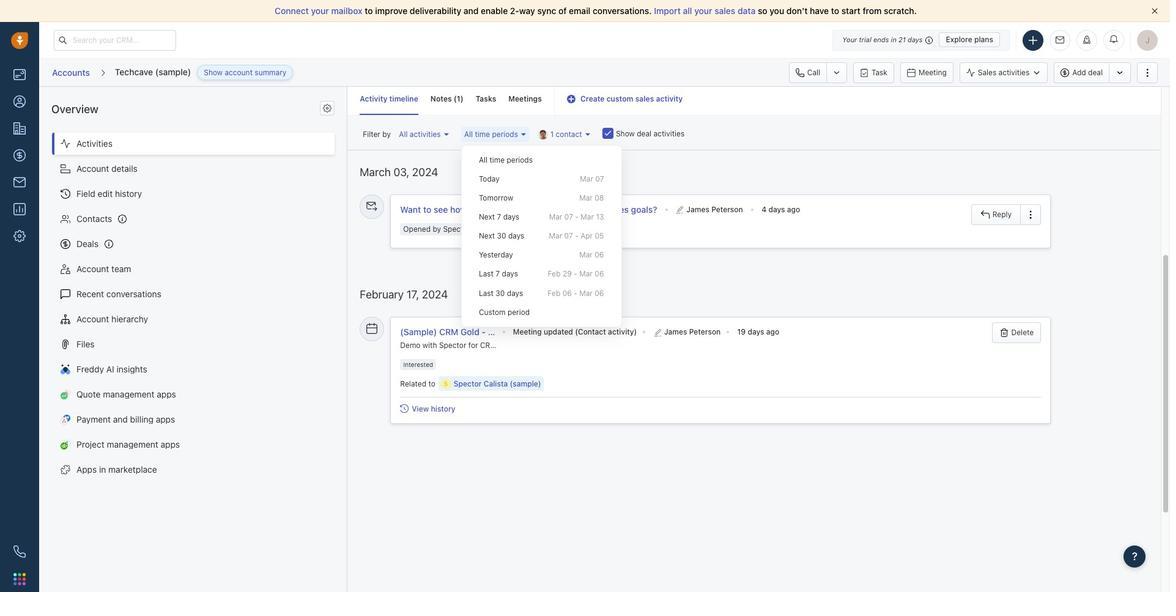 Task type: vqa. For each thing, say whether or not it's contained in the screenshot.
Sent)
no



Task type: locate. For each thing, give the bounding box(es) containing it.
peterson left 19 at the bottom right of the page
[[690, 327, 721, 337]]

0 horizontal spatial deal
[[637, 129, 652, 138]]

time inside "all time periods" dropdown button
[[475, 130, 490, 139]]

1 vertical spatial last
[[479, 289, 494, 298]]

7 for next
[[497, 212, 502, 222]]

2 horizontal spatial your
[[695, 6, 713, 16]]

phone element
[[7, 540, 32, 564]]

1 horizontal spatial you
[[770, 6, 785, 16]]

mar
[[580, 174, 594, 183], [580, 193, 593, 203], [550, 212, 563, 222], [581, 212, 594, 222], [549, 231, 563, 241], [580, 251, 593, 260], [580, 270, 593, 279], [580, 289, 593, 298]]

all time periods inside dropdown button
[[465, 130, 518, 139]]

08
[[595, 193, 604, 203]]

spector right s
[[454, 379, 482, 389]]

apps right billing
[[156, 414, 175, 424]]

billing
[[130, 414, 154, 424]]

0 horizontal spatial all
[[399, 130, 408, 139]]

activities
[[999, 68, 1030, 77], [654, 129, 685, 138], [410, 130, 441, 139]]

1 account from the top
[[77, 163, 109, 173]]

management for project
[[107, 439, 158, 450]]

1 vertical spatial time
[[490, 155, 505, 164]]

- for feb 29 - mar 06
[[574, 270, 578, 279]]

- up the events
[[576, 212, 579, 222]]

import all your sales data link
[[654, 6, 758, 16]]

gold up for
[[461, 327, 480, 337]]

03,
[[394, 166, 410, 179]]

feb down feb 29 - mar 06
[[548, 289, 561, 298]]

activity)
[[608, 327, 637, 337]]

history right edit
[[115, 188, 142, 199]]

1 vertical spatial james
[[665, 327, 688, 337]]

way
[[520, 6, 535, 16]]

gold down tomorrow
[[491, 204, 510, 215]]

0 vertical spatial show
[[204, 68, 223, 77]]

1 vertical spatial 1
[[551, 130, 554, 139]]

apps in marketplace
[[77, 464, 157, 475]]

4
[[762, 205, 767, 214]]

1 vertical spatial crm
[[439, 327, 459, 337]]

0 vertical spatial gold
[[491, 204, 510, 215]]

meeting down explore
[[919, 68, 947, 77]]

0 vertical spatial 7
[[497, 212, 502, 222]]

- for mar 07 - mar 13
[[576, 212, 579, 222]]

0 horizontal spatial meeting
[[513, 327, 542, 337]]

periods inside dropdown button
[[492, 130, 518, 139]]

0 vertical spatial next
[[479, 212, 495, 222]]

days up last 30 days
[[502, 270, 518, 279]]

enable
[[481, 6, 508, 16]]

sales left data
[[715, 6, 736, 16]]

3 account from the top
[[77, 314, 109, 324]]

last up custom
[[479, 289, 494, 298]]

crm right for
[[480, 341, 497, 350]]

1 horizontal spatial all
[[465, 130, 473, 139]]

activities right sales
[[999, 68, 1030, 77]]

opened by spector calista (sample)
[[404, 225, 529, 234]]

1 horizontal spatial activities
[[654, 129, 685, 138]]

spector down the how
[[443, 225, 471, 234]]

0 horizontal spatial by
[[383, 130, 391, 139]]

4 days ago
[[762, 205, 801, 214]]

- right 29
[[574, 270, 578, 279]]

and
[[464, 6, 479, 16], [113, 414, 128, 424]]

0 vertical spatial ago
[[788, 205, 801, 214]]

7 down yesterday
[[496, 270, 500, 279]]

and left billing
[[113, 414, 128, 424]]

0 vertical spatial feb
[[548, 270, 561, 279]]

explore plans
[[947, 35, 994, 44]]

and left the enable
[[464, 6, 479, 16]]

0 vertical spatial management
[[103, 389, 155, 399]]

task
[[872, 68, 888, 77]]

2-
[[510, 6, 520, 16]]

1 horizontal spatial demo
[[488, 327, 512, 337]]

task button
[[854, 62, 895, 83]]

07 up the events
[[565, 212, 574, 222]]

show
[[204, 68, 223, 77], [616, 129, 635, 138]]

calista
[[473, 225, 496, 234], [484, 379, 508, 389]]

- down feb 29 - mar 06
[[574, 289, 578, 298]]

history right view
[[431, 405, 456, 414]]

activities down activity
[[654, 129, 685, 138]]

all time periods button
[[461, 126, 530, 142]]

mar 08
[[580, 193, 604, 203]]

2 last from the top
[[479, 289, 494, 298]]

your right all
[[695, 6, 713, 16]]

spector for calista
[[443, 225, 471, 234]]

07 up 08
[[596, 174, 604, 183]]

today
[[479, 174, 500, 183]]

-
[[576, 212, 579, 222], [575, 231, 579, 241], [574, 270, 578, 279], [574, 289, 578, 298], [482, 327, 486, 337]]

1 horizontal spatial history
[[431, 405, 456, 414]]

0 horizontal spatial ago
[[767, 327, 780, 337]]

to left s
[[429, 379, 436, 389]]

1 horizontal spatial meeting
[[919, 68, 947, 77]]

account details
[[77, 163, 138, 173]]

sales left activity
[[636, 95, 655, 104]]

account down recent
[[77, 314, 109, 324]]

next up yesterday
[[479, 231, 495, 241]]

february 17, 2024
[[360, 288, 448, 301]]

0 horizontal spatial show
[[204, 68, 223, 77]]

hierarchy
[[111, 314, 148, 324]]

1 horizontal spatial ago
[[788, 205, 801, 214]]

timeline
[[390, 95, 419, 104]]

1 next from the top
[[479, 212, 495, 222]]

1 vertical spatial all time periods
[[479, 155, 533, 164]]

0 vertical spatial by
[[383, 130, 391, 139]]

james peterson left 19 at the bottom right of the page
[[665, 327, 721, 337]]

crm right the how
[[469, 204, 489, 215]]

summary
[[255, 68, 287, 77]]

1 contact
[[551, 130, 582, 139]]

06 down 05
[[595, 251, 604, 260]]

1 vertical spatial show
[[616, 129, 635, 138]]

call button
[[789, 62, 827, 83]]

feb left 29
[[548, 270, 561, 279]]

apps
[[77, 464, 97, 475]]

all
[[399, 130, 408, 139], [465, 130, 473, 139], [479, 155, 488, 164]]

(contact
[[575, 327, 606, 337]]

1 inside button
[[551, 130, 554, 139]]

0 vertical spatial account
[[77, 163, 109, 173]]

- left apr
[[575, 231, 579, 241]]

06
[[595, 251, 604, 260], [595, 270, 604, 279], [563, 289, 572, 298], [595, 289, 604, 298]]

2 horizontal spatial activities
[[999, 68, 1030, 77]]

(sample) right 'techcave'
[[155, 67, 191, 77]]

by for opened
[[433, 225, 441, 234]]

1
[[457, 95, 461, 104], [551, 130, 554, 139]]

2 next from the top
[[479, 231, 495, 241]]

1 vertical spatial sales
[[636, 95, 655, 104]]

account for account team
[[77, 263, 109, 274]]

crm for for
[[480, 341, 497, 350]]

2024
[[412, 166, 438, 179], [422, 288, 448, 301]]

demo down custom period
[[488, 327, 512, 337]]

periods down tasks
[[492, 130, 518, 139]]

0 vertical spatial 1
[[457, 95, 461, 104]]

days up period
[[507, 289, 523, 298]]

next
[[479, 212, 495, 222], [479, 231, 495, 241]]

connect your mailbox link
[[275, 6, 365, 16]]

show left account
[[204, 68, 223, 77]]

06 down feb 29 - mar 06
[[595, 289, 604, 298]]

2 horizontal spatial sales
[[715, 6, 736, 16]]

1 right 'notes'
[[457, 95, 461, 104]]

(sample) down (sample) crm gold - demo meeting updated (contact activity)
[[510, 379, 541, 389]]

mar up the +10 events
[[550, 212, 563, 222]]

james peterson left 4
[[687, 205, 743, 214]]

connect your mailbox to improve deliverability and enable 2-way sync of email conversations. import all your sales data so you don't have to start from scratch.
[[275, 6, 917, 16]]

account up recent
[[77, 263, 109, 274]]

1 vertical spatial and
[[113, 414, 128, 424]]

all time periods down tasks
[[465, 130, 518, 139]]

0 vertical spatial meeting
[[919, 68, 947, 77]]

peterson left 4
[[712, 205, 743, 214]]

updated
[[544, 327, 573, 337]]

2 account from the top
[[77, 263, 109, 274]]

feb 29 - mar 06
[[548, 270, 604, 279]]

feb for feb 06 - mar 06
[[548, 289, 561, 298]]

all inside dropdown button
[[465, 130, 473, 139]]

1 vertical spatial account
[[77, 263, 109, 274]]

ends
[[874, 36, 890, 43]]

0 horizontal spatial history
[[115, 188, 142, 199]]

all time periods up today
[[479, 155, 533, 164]]

you
[[770, 6, 785, 16], [549, 204, 563, 215]]

next down tomorrow
[[479, 212, 495, 222]]

deal for add
[[1089, 68, 1104, 77]]

spector down the (sample) crm gold - demo link
[[439, 341, 467, 350]]

1 horizontal spatial and
[[464, 6, 479, 16]]

0 horizontal spatial sales
[[608, 204, 629, 215]]

in left 21
[[892, 36, 897, 43]]

1 vertical spatial ago
[[767, 327, 780, 337]]

your trial ends in 21 days
[[843, 36, 923, 43]]

all time periods
[[465, 130, 518, 139], [479, 155, 533, 164]]

1 vertical spatial periods
[[507, 155, 533, 164]]

apps for quote management apps
[[157, 389, 176, 399]]

days right 4
[[769, 205, 786, 214]]

1 horizontal spatial 1
[[551, 130, 554, 139]]

13
[[596, 212, 604, 222]]

deal for show
[[637, 129, 652, 138]]

show down create custom sales activity link
[[616, 129, 635, 138]]

marketplace
[[108, 464, 157, 475]]

0 horizontal spatial in
[[99, 464, 106, 475]]

activities down 'notes'
[[410, 130, 441, 139]]

custom
[[479, 308, 506, 317]]

0 vertical spatial 07
[[596, 174, 604, 183]]

1 vertical spatial meeting
[[513, 327, 542, 337]]

0 vertical spatial in
[[892, 36, 897, 43]]

1 vertical spatial 2024
[[422, 288, 448, 301]]

0 vertical spatial calista
[[473, 225, 496, 234]]

account down activities
[[77, 163, 109, 173]]

30 down next 7 days
[[497, 231, 507, 241]]

1 last from the top
[[479, 270, 494, 279]]

calista down next 7 days
[[473, 225, 496, 234]]

james right goals?
[[687, 205, 710, 214]]

0 vertical spatial periods
[[492, 130, 518, 139]]

mar down feb 29 - mar 06
[[580, 289, 593, 298]]

0 vertical spatial sales
[[715, 6, 736, 16]]

2 vertical spatial (sample)
[[510, 379, 541, 389]]

2 vertical spatial apps
[[161, 439, 180, 450]]

2 vertical spatial 07
[[565, 231, 573, 241]]

1 vertical spatial you
[[549, 204, 563, 215]]

1 vertical spatial next
[[479, 231, 495, 241]]

crm up demo with spector for crm gold
[[439, 327, 459, 337]]

2 horizontal spatial all
[[479, 155, 488, 164]]

by right filter
[[383, 130, 391, 139]]

you right help
[[549, 204, 563, 215]]

17,
[[407, 288, 419, 301]]

gold
[[491, 204, 510, 215], [461, 327, 480, 337], [499, 341, 515, 350]]

0 vertical spatial 30
[[497, 231, 507, 241]]

for
[[469, 341, 478, 350]]

time down tasks
[[475, 130, 490, 139]]

periods
[[492, 130, 518, 139], [507, 155, 533, 164]]

2024 right 17, in the left of the page
[[422, 288, 448, 301]]

activity
[[656, 95, 683, 104]]

07 left apr
[[565, 231, 573, 241]]

2 vertical spatial sales
[[608, 204, 629, 215]]

7 up "next 30 days"
[[497, 212, 502, 222]]

meeting
[[919, 68, 947, 77], [513, 327, 542, 337]]

gold for how
[[491, 204, 510, 215]]

19 days ago
[[738, 327, 780, 337]]

next for next 30 days
[[479, 231, 495, 241]]

2024 right 03,
[[412, 166, 438, 179]]

1 vertical spatial 30
[[496, 289, 505, 298]]

account for account details
[[77, 163, 109, 173]]

show for show account summary
[[204, 68, 223, 77]]

quote management apps
[[77, 389, 176, 399]]

deal down create custom sales activity at the top
[[637, 129, 652, 138]]

30 for next
[[497, 231, 507, 241]]

2 feb from the top
[[548, 289, 561, 298]]

7
[[497, 212, 502, 222], [496, 270, 500, 279]]

crm
[[469, 204, 489, 215], [439, 327, 459, 337], [480, 341, 497, 350]]

2 vertical spatial crm
[[480, 341, 497, 350]]

0 vertical spatial time
[[475, 130, 490, 139]]

your down 08
[[588, 204, 606, 215]]

periods down "all time periods" dropdown button
[[507, 155, 533, 164]]

sales
[[715, 6, 736, 16], [636, 95, 655, 104], [608, 204, 629, 215]]

30 down last 7 days
[[496, 289, 505, 298]]

deal right add
[[1089, 68, 1104, 77]]

sales right 13
[[608, 204, 629, 215]]

mar left 08
[[580, 193, 593, 203]]

you right so at the right of the page
[[770, 6, 785, 16]]

to
[[365, 6, 373, 16], [832, 6, 840, 16], [424, 204, 432, 215], [429, 379, 436, 389]]

0 horizontal spatial you
[[549, 204, 563, 215]]

1 vertical spatial feb
[[548, 289, 561, 298]]

07 for mar 07 - mar 13
[[565, 212, 574, 222]]

1 horizontal spatial by
[[433, 225, 441, 234]]

0 vertical spatial james peterson
[[687, 205, 743, 214]]

ago for 19 days ago
[[767, 327, 780, 337]]

by
[[383, 130, 391, 139], [433, 225, 441, 234]]

march 03, 2024
[[360, 166, 438, 179]]

last down yesterday
[[479, 270, 494, 279]]

from
[[863, 6, 882, 16]]

management up the marketplace
[[107, 439, 158, 450]]

2 vertical spatial gold
[[499, 341, 515, 350]]

1 vertical spatial demo
[[401, 341, 421, 350]]

related
[[401, 379, 427, 389]]

to left start at the top
[[832, 6, 840, 16]]

james peterson
[[687, 205, 743, 214], [665, 327, 721, 337]]

view
[[412, 405, 429, 414]]

0 vertical spatial deal
[[1089, 68, 1104, 77]]

management up payment and billing apps
[[103, 389, 155, 399]]

gold down (sample) crm gold - demo meeting updated (contact activity)
[[499, 341, 515, 350]]

apps down payment and billing apps
[[161, 439, 180, 450]]

account hierarchy
[[77, 314, 148, 324]]

0 vertical spatial apps
[[157, 389, 176, 399]]

ago for 4 days ago
[[788, 205, 801, 214]]

meeting inside (sample) crm gold - demo meeting updated (contact activity)
[[513, 327, 542, 337]]

in right apps
[[99, 464, 106, 475]]

meeting inside button
[[919, 68, 947, 77]]

spector for for
[[439, 341, 467, 350]]

0 horizontal spatial and
[[113, 414, 128, 424]]

history
[[115, 188, 142, 199], [431, 405, 456, 414]]

1 vertical spatial 7
[[496, 270, 500, 279]]

06 down 29
[[563, 289, 572, 298]]

0 vertical spatial 2024
[[412, 166, 438, 179]]

call link
[[789, 62, 827, 83]]

calista right s
[[484, 379, 508, 389]]

1 vertical spatial management
[[107, 439, 158, 450]]

1 horizontal spatial deal
[[1089, 68, 1104, 77]]

0 vertical spatial crm
[[469, 204, 489, 215]]

deal inside 'button'
[[1089, 68, 1104, 77]]

crm for how
[[469, 204, 489, 215]]

0 vertical spatial all time periods
[[465, 130, 518, 139]]

your left mailbox
[[311, 6, 329, 16]]

days
[[908, 36, 923, 43], [769, 205, 786, 214], [504, 212, 520, 222], [509, 231, 525, 241], [502, 270, 518, 279], [507, 289, 523, 298], [748, 327, 765, 337]]

0 vertical spatial last
[[479, 270, 494, 279]]

1 vertical spatial by
[[433, 225, 441, 234]]

ago right 4
[[788, 205, 801, 214]]

1 vertical spatial deal
[[637, 129, 652, 138]]

1 vertical spatial spector
[[439, 341, 467, 350]]

want to see how crm gold can help you meet your sales goals? link
[[401, 204, 658, 215]]

30 for last
[[496, 289, 505, 298]]

meeting down period
[[513, 327, 542, 337]]

freddy ai insights
[[77, 364, 147, 374]]

(sample) down next 7 days
[[498, 225, 529, 234]]

1 feb from the top
[[548, 270, 561, 279]]

1 horizontal spatial show
[[616, 129, 635, 138]]

ago right 19 at the bottom right of the page
[[767, 327, 780, 337]]



Task type: describe. For each thing, give the bounding box(es) containing it.
last for last 30 days
[[479, 289, 494, 298]]

0 vertical spatial history
[[115, 188, 142, 199]]

by for filter
[[383, 130, 391, 139]]

0 vertical spatial james
[[687, 205, 710, 214]]

call
[[808, 68, 821, 77]]

apr
[[581, 231, 593, 241]]

all
[[683, 6, 693, 16]]

management for quote
[[103, 389, 155, 399]]

(sample) crm gold - demo link
[[401, 327, 512, 337]]

(sample) crm gold - demo meeting updated (contact activity)
[[401, 327, 637, 337]]

insights
[[117, 364, 147, 374]]

trial
[[860, 36, 872, 43]]

period
[[508, 308, 530, 317]]

emails image
[[367, 201, 378, 212]]

deals
[[77, 238, 99, 249]]

1 vertical spatial peterson
[[690, 327, 721, 337]]

- for feb 06 - mar 06
[[574, 289, 578, 298]]

mar left 13
[[581, 212, 594, 222]]

days right 21
[[908, 36, 923, 43]]

(sample)
[[401, 327, 437, 337]]

scratch.
[[885, 6, 917, 16]]

Search your CRM... text field
[[54, 30, 176, 50]]

next 30 days
[[479, 231, 525, 241]]

0 vertical spatial you
[[770, 6, 785, 16]]

so
[[758, 6, 768, 16]]

days right 19 at the bottom right of the page
[[748, 327, 765, 337]]

+10 events
[[538, 225, 576, 234]]

payment and billing apps
[[77, 414, 175, 424]]

freshworks switcher image
[[13, 573, 26, 586]]

account team
[[77, 263, 131, 274]]

want
[[401, 204, 421, 215]]

opened
[[404, 225, 431, 234]]

phone image
[[13, 546, 26, 558]]

activities for all activities
[[410, 130, 441, 139]]

reply
[[993, 210, 1012, 219]]

close image
[[1153, 8, 1159, 14]]

meet
[[565, 204, 586, 215]]

0 vertical spatial (sample)
[[155, 67, 191, 77]]

days up "next 30 days"
[[504, 212, 520, 222]]

1 horizontal spatial your
[[588, 204, 606, 215]]

0 horizontal spatial your
[[311, 6, 329, 16]]

0 vertical spatial demo
[[488, 327, 512, 337]]

to right mailbox
[[365, 6, 373, 16]]

next 7 days
[[479, 212, 520, 222]]

(
[[454, 95, 457, 104]]

show deal activities
[[616, 129, 685, 138]]

details
[[111, 163, 138, 173]]

explore plans link
[[940, 32, 1001, 47]]

- for mar 07 - apr 05
[[575, 231, 579, 241]]

next for next 7 days
[[479, 212, 495, 222]]

feb for feb 29 - mar 06
[[548, 270, 561, 279]]

1 horizontal spatial in
[[892, 36, 897, 43]]

view history
[[412, 405, 456, 414]]

of
[[559, 6, 567, 16]]

29
[[563, 270, 572, 279]]

project management apps
[[77, 439, 180, 450]]

1 vertical spatial in
[[99, 464, 106, 475]]

create custom sales activity link
[[567, 95, 683, 104]]

to left see at the left top of page
[[424, 204, 432, 215]]

your
[[843, 36, 858, 43]]

+10
[[538, 225, 551, 234]]

delete button
[[993, 323, 1042, 343]]

interested
[[404, 361, 434, 369]]

improve
[[375, 6, 408, 16]]

delete
[[1012, 328, 1035, 337]]

see
[[434, 204, 448, 215]]

1 vertical spatial history
[[431, 405, 456, 414]]

add deal button
[[1055, 62, 1110, 83]]

all activities link
[[396, 126, 452, 142]]

2 vertical spatial spector
[[454, 379, 482, 389]]

2024 for march 03, 2024
[[412, 166, 438, 179]]

deliverability
[[410, 6, 462, 16]]

import
[[654, 6, 681, 16]]

07 for mar 07
[[596, 174, 604, 183]]

yesterday
[[479, 251, 513, 260]]

days down next 7 days
[[509, 231, 525, 241]]

conversations
[[106, 289, 161, 299]]

1 vertical spatial james peterson
[[665, 327, 721, 337]]

activities for sales activities
[[999, 68, 1030, 77]]

activities
[[77, 138, 113, 148]]

tomorrow
[[479, 193, 514, 203]]

project
[[77, 439, 105, 450]]

activity timeline
[[360, 95, 419, 104]]

meetings
[[509, 95, 542, 104]]

1 vertical spatial gold
[[461, 327, 480, 337]]

notes
[[431, 95, 452, 104]]

- down custom
[[482, 327, 486, 337]]

mar down apr
[[580, 251, 593, 260]]

1 horizontal spatial sales
[[636, 95, 655, 104]]

07 for mar 07 - apr 05
[[565, 231, 573, 241]]

mar up mar 08
[[580, 174, 594, 183]]

february
[[360, 288, 404, 301]]

meetings image
[[367, 323, 378, 334]]

recent conversations
[[77, 289, 161, 299]]

filter by
[[363, 130, 391, 139]]

edit
[[98, 188, 113, 199]]

have
[[810, 6, 830, 16]]

conversations.
[[593, 6, 652, 16]]

spector calista (sample) link
[[454, 379, 541, 389]]

mng settings image
[[323, 104, 332, 112]]

0 horizontal spatial 1
[[457, 95, 461, 104]]

1 vertical spatial apps
[[156, 414, 175, 424]]

accounts
[[52, 67, 90, 78]]

account for account hierarchy
[[77, 314, 109, 324]]

mar 07 - mar 13
[[550, 212, 604, 222]]

add
[[1073, 68, 1087, 77]]

view history link
[[401, 405, 456, 414]]

06 down mar 06
[[595, 270, 604, 279]]

mar 06
[[580, 251, 604, 260]]

goals?
[[631, 204, 658, 215]]

1 vertical spatial calista
[[484, 379, 508, 389]]

1 contact button
[[536, 126, 594, 142]]

7 for last
[[496, 270, 500, 279]]

payment
[[77, 414, 111, 424]]

create custom sales activity
[[581, 95, 683, 104]]

0 vertical spatial peterson
[[712, 205, 743, 214]]

ai
[[106, 364, 114, 374]]

custom period
[[479, 308, 530, 317]]

plans
[[975, 35, 994, 44]]

reply button
[[972, 204, 1021, 225]]

overview
[[51, 103, 99, 116]]

last for last 7 days
[[479, 270, 494, 279]]

05
[[595, 231, 604, 241]]

0 vertical spatial and
[[464, 6, 479, 16]]

email
[[569, 6, 591, 16]]

explore
[[947, 35, 973, 44]]

apps for project management apps
[[161, 439, 180, 450]]

2024 for february 17, 2024
[[422, 288, 448, 301]]

mar right 29
[[580, 270, 593, 279]]

data
[[738, 6, 756, 16]]

team
[[111, 263, 131, 274]]

1 vertical spatial (sample)
[[498, 225, 529, 234]]

mar down mar 07 - mar 13
[[549, 231, 563, 241]]

last 7 days
[[479, 270, 518, 279]]

show for show deal activities
[[616, 129, 635, 138]]

field edit history
[[77, 188, 142, 199]]

create
[[581, 95, 605, 104]]

s
[[444, 380, 448, 387]]

account
[[225, 68, 253, 77]]

gold for for
[[499, 341, 515, 350]]



